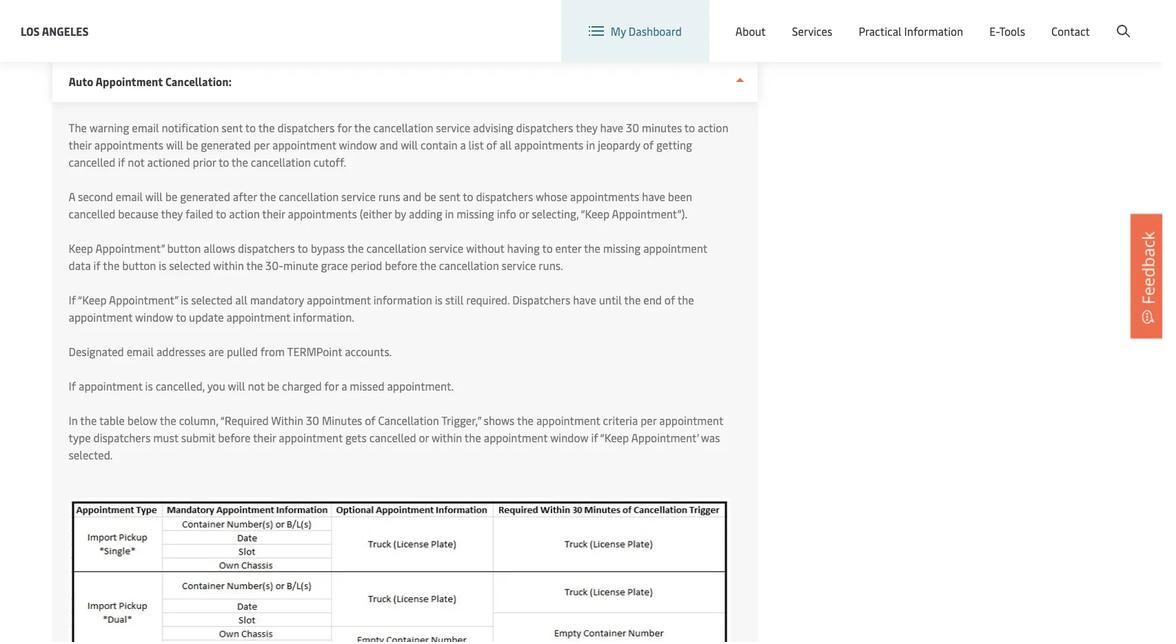 Task type: describe. For each thing, give the bounding box(es) containing it.
email for notification
[[132, 121, 159, 136]]

to up minute
[[298, 241, 308, 256]]

location
[[811, 13, 853, 28]]

will inside a second email will be generated after the cancellation service runs and be sent to dispatchers whose appointments have been cancelled because they failed to action their appointments (either by adding in missing info or selecting, "keep appointment").
[[145, 190, 163, 204]]

30 inside the warning email notification sent to the dispatchers for the cancellation service advising dispatchers they have 30 minutes to action their appointments will be generated per appointment window and will contain a list of all appointments in jeopardy of getting cancelled if not actioned prior to the cancellation cutoff.
[[626, 121, 639, 136]]

required.
[[466, 293, 510, 308]]

accounts.
[[345, 345, 392, 360]]

if inside keep appointment" button allows dispatchers to bypass the cancellation service without having to enter the missing appointment data if the button is selected within the 30-minute grace period before the cancellation service runs.
[[94, 259, 101, 273]]

enter
[[556, 241, 582, 256]]

cancelled,
[[156, 379, 205, 394]]

if for if "keep appointment" is selected all mandatory appointment information is still required. dispatchers have until the end of the appointment window to update appointment information.
[[69, 293, 76, 308]]

appointment" inside if "keep appointment" is selected all mandatory appointment information is still required. dispatchers have until the end of the appointment window to update appointment information.
[[109, 293, 178, 308]]

email for will
[[116, 190, 143, 204]]

0 horizontal spatial a
[[341, 379, 347, 394]]

list
[[469, 138, 484, 153]]

service down having
[[502, 259, 536, 273]]

have inside the warning email notification sent to the dispatchers for the cancellation service advising dispatchers they have 30 minutes to action their appointments will be generated per appointment window and will contain a list of all appointments in jeopardy of getting cancelled if not actioned prior to the cancellation cutoff.
[[600, 121, 624, 136]]

sent inside a second email will be generated after the cancellation service runs and be sent to dispatchers whose appointments have been cancelled because they failed to action their appointments (either by adding in missing info or selecting, "keep appointment").
[[439, 190, 460, 204]]

appointment inside keep appointment" button allows dispatchers to bypass the cancellation service without having to enter the missing appointment data if the button is selected within the 30-minute grace period before the cancellation service runs.
[[644, 241, 707, 256]]

contact
[[1052, 24, 1090, 38]]

tools
[[1000, 24, 1026, 38]]

advising
[[473, 121, 514, 136]]

keep appointment" button allows dispatchers to bypass the cancellation service without having to enter the missing appointment data if the button is selected within the 30-minute grace period before the cancellation service runs.
[[69, 241, 707, 273]]

end
[[644, 293, 662, 308]]

dispatchers inside a second email will be generated after the cancellation service runs and be sent to dispatchers whose appointments have been cancelled because they failed to action their appointments (either by adding in missing info or selecting, "keep appointment").
[[476, 190, 533, 204]]

cancellation up the 'contain'
[[373, 121, 433, 136]]

a inside the warning email notification sent to the dispatchers for the cancellation service advising dispatchers they have 30 minutes to action their appointments will be generated per appointment window and will contain a list of all appointments in jeopardy of getting cancelled if not actioned prior to the cancellation cutoff.
[[460, 138, 466, 153]]

to down list
[[463, 190, 473, 204]]

runs.
[[539, 259, 563, 273]]

los angeles
[[21, 23, 89, 38]]

below
[[127, 414, 157, 429]]

los angeles link
[[21, 22, 89, 40]]

dispatchers inside keep appointment" button allows dispatchers to bypass the cancellation service without having to enter the missing appointment data if the button is selected within the 30-minute grace period before the cancellation service runs.
[[238, 241, 295, 256]]

e-tools button
[[990, 0, 1026, 62]]

switch location
[[775, 13, 853, 28]]

will up actioned
[[166, 138, 183, 153]]

about button
[[736, 0, 766, 62]]

per inside in the table below the column, "required within 30 minutes of cancellation trigger," shows the appointment criteria per appointment type dispatchers must submit before their appointment gets cancelled or within the appointment window if "keep appointment' was selected.
[[641, 414, 657, 429]]

jeopardy
[[598, 138, 641, 153]]

contact button
[[1052, 0, 1090, 62]]

keep
[[69, 241, 93, 256]]

appointment down mandatory
[[227, 310, 290, 325]]

their inside in the table below the column, "required within 30 minutes of cancellation trigger," shows the appointment criteria per appointment type dispatchers must submit before their appointment gets cancelled or within the appointment window if "keep appointment' was selected.
[[253, 431, 276, 446]]

failed
[[185, 207, 213, 222]]

contain
[[421, 138, 458, 153]]

auto appointment cancellation:
[[69, 74, 232, 89]]

appointment left criteria
[[536, 414, 600, 429]]

appointments up whose on the top
[[515, 138, 584, 153]]

and inside a second email will be generated after the cancellation service runs and be sent to dispatchers whose appointments have been cancelled because they failed to action their appointments (either by adding in missing info or selecting, "keep appointment").
[[403, 190, 422, 204]]

e-tools
[[990, 24, 1026, 38]]

auto appointment cancellation: button
[[52, 58, 758, 102]]

must
[[153, 431, 179, 446]]

their inside a second email will be generated after the cancellation service runs and be sent to dispatchers whose appointments have been cancelled because they failed to action their appointments (either by adding in missing info or selecting, "keep appointment").
[[262, 207, 285, 222]]

practical
[[859, 24, 902, 38]]

whose
[[536, 190, 568, 204]]

switch location button
[[753, 13, 853, 28]]

if appointment is cancelled, you will not be charged for a missed appointment.
[[69, 379, 454, 394]]

services button
[[792, 0, 833, 62]]

services
[[792, 24, 833, 38]]

"keep inside a second email will be generated after the cancellation service runs and be sent to dispatchers whose appointments have been cancelled because they failed to action their appointments (either by adding in missing info or selecting, "keep appointment").
[[581, 207, 610, 222]]

cancelled inside a second email will be generated after the cancellation service runs and be sent to dispatchers whose appointments have been cancelled because they failed to action their appointments (either by adding in missing info or selecting, "keep appointment").
[[69, 207, 115, 222]]

service inside the warning email notification sent to the dispatchers for the cancellation service advising dispatchers they have 30 minutes to action their appointments will be generated per appointment window and will contain a list of all appointments in jeopardy of getting cancelled if not actioned prior to the cancellation cutoff.
[[436, 121, 470, 136]]

column,
[[179, 414, 218, 429]]

feedback button
[[1131, 214, 1163, 339]]

my
[[611, 24, 626, 38]]

before inside keep appointment" button allows dispatchers to bypass the cancellation service without having to enter the missing appointment data if the button is selected within the 30-minute grace period before the cancellation service runs.
[[385, 259, 417, 273]]

window inside in the table below the column, "required within 30 minutes of cancellation trigger," shows the appointment criteria per appointment type dispatchers must submit before their appointment gets cancelled or within the appointment window if "keep appointment' was selected.
[[550, 431, 589, 446]]

cancellation inside a second email will be generated after the cancellation service runs and be sent to dispatchers whose appointments have been cancelled because they failed to action their appointments (either by adding in missing info or selecting, "keep appointment").
[[279, 190, 339, 204]]

information.
[[293, 310, 354, 325]]

all inside if "keep appointment" is selected all mandatory appointment information is still required. dispatchers have until the end of the appointment window to update appointment information.
[[235, 293, 247, 308]]

gets
[[345, 431, 367, 446]]

generated inside the warning email notification sent to the dispatchers for the cancellation service advising dispatchers they have 30 minutes to action their appointments will be generated per appointment window and will contain a list of all appointments in jeopardy of getting cancelled if not actioned prior to the cancellation cutoff.
[[201, 138, 251, 153]]

minutes
[[642, 121, 682, 136]]

second
[[78, 190, 113, 204]]

or inside in the table below the column, "required within 30 minutes of cancellation trigger," shows the appointment criteria per appointment type dispatchers must submit before their appointment gets cancelled or within the appointment window if "keep appointment' was selected.
[[419, 431, 429, 446]]

menu
[[932, 13, 960, 28]]

login / create account
[[1026, 13, 1137, 28]]

dispatchers right 'advising'
[[516, 121, 573, 136]]

of right list
[[486, 138, 497, 153]]

cancellation:
[[165, 74, 232, 89]]

appointment up was
[[659, 414, 723, 429]]

about
[[736, 24, 766, 38]]

appointment.
[[387, 379, 454, 394]]

they inside the warning email notification sent to the dispatchers for the cancellation service advising dispatchers they have 30 minutes to action their appointments will be generated per appointment window and will contain a list of all appointments in jeopardy of getting cancelled if not actioned prior to the cancellation cutoff.
[[576, 121, 598, 136]]

within inside keep appointment" button allows dispatchers to bypass the cancellation service without having to enter the missing appointment data if the button is selected within the 30-minute grace period before the cancellation service runs.
[[213, 259, 244, 273]]

have inside a second email will be generated after the cancellation service runs and be sent to dispatchers whose appointments have been cancelled because they failed to action their appointments (either by adding in missing info or selecting, "keep appointment").
[[642, 190, 665, 204]]

to right prior
[[219, 155, 229, 170]]

if "keep appointment" is selected all mandatory appointment information is still required. dispatchers have until the end of the appointment window to update appointment information.
[[69, 293, 694, 325]]

pulled
[[227, 345, 258, 360]]

in
[[69, 414, 78, 429]]

be left charged
[[267, 379, 279, 394]]

cancellation up the period
[[367, 241, 427, 256]]

"keep inside if "keep appointment" is selected all mandatory appointment information is still required. dispatchers have until the end of the appointment window to update appointment information.
[[78, 293, 107, 308]]

before inside in the table below the column, "required within 30 minutes of cancellation trigger," shows the appointment criteria per appointment type dispatchers must submit before their appointment gets cancelled or within the appointment window if "keep appointment' was selected.
[[218, 431, 251, 446]]

having
[[507, 241, 540, 256]]

service inside a second email will be generated after the cancellation service runs and be sent to dispatchers whose appointments have been cancelled because they failed to action their appointments (either by adding in missing info or selecting, "keep appointment").
[[341, 190, 376, 204]]

in the table below the column, "required within 30 minutes of cancellation trigger," shows the appointment criteria per appointment type dispatchers must submit before their appointment gets cancelled or within the appointment window if "keep appointment' was selected.
[[69, 414, 723, 463]]

to right failed on the top
[[216, 207, 226, 222]]

after
[[233, 190, 257, 204]]

global menu
[[898, 13, 960, 28]]

1 horizontal spatial button
[[167, 241, 201, 256]]

because
[[118, 207, 159, 222]]

if inside in the table below the column, "required within 30 minutes of cancellation trigger," shows the appointment criteria per appointment type dispatchers must submit before their appointment gets cancelled or within the appointment window if "keep appointment' was selected.
[[591, 431, 598, 446]]

selected inside if "keep appointment" is selected all mandatory appointment information is still required. dispatchers have until the end of the appointment window to update appointment information.
[[191, 293, 233, 308]]

designated
[[69, 345, 124, 360]]

practical information
[[859, 24, 964, 38]]

be up adding
[[424, 190, 436, 204]]

notification
[[162, 121, 219, 136]]

switch
[[775, 13, 808, 28]]

selected.
[[69, 448, 113, 463]]

create
[[1062, 13, 1094, 28]]

cancellation
[[378, 414, 439, 429]]

cancelled inside the warning email notification sent to the dispatchers for the cancellation service advising dispatchers they have 30 minutes to action their appointments will be generated per appointment window and will contain a list of all appointments in jeopardy of getting cancelled if not actioned prior to the cancellation cutoff.
[[69, 155, 115, 170]]

action inside a second email will be generated after the cancellation service runs and be sent to dispatchers whose appointments have been cancelled because they failed to action their appointments (either by adding in missing info or selecting, "keep appointment").
[[229, 207, 260, 222]]

missing inside a second email will be generated after the cancellation service runs and be sent to dispatchers whose appointments have been cancelled because they failed to action their appointments (either by adding in missing info or selecting, "keep appointment").
[[457, 207, 494, 222]]

2 vertical spatial email
[[127, 345, 154, 360]]

and inside the warning email notification sent to the dispatchers for the cancellation service advising dispatchers they have 30 minutes to action their appointments will be generated per appointment window and will contain a list of all appointments in jeopardy of getting cancelled if not actioned prior to the cancellation cutoff.
[[380, 138, 398, 153]]

selecting,
[[532, 207, 579, 222]]

global
[[898, 13, 929, 28]]

(either
[[360, 207, 392, 222]]

data
[[69, 259, 91, 273]]

termpoint
[[287, 345, 342, 360]]

appointment down within
[[279, 431, 343, 446]]

1 vertical spatial for
[[324, 379, 339, 394]]

mandatory
[[250, 293, 304, 308]]

appointment up information.
[[307, 293, 371, 308]]

"keep inside in the table below the column, "required within 30 minutes of cancellation trigger," shows the appointment criteria per appointment type dispatchers must submit before their appointment gets cancelled or within the appointment window if "keep appointment' was selected.
[[600, 431, 629, 446]]



Task type: vqa. For each thing, say whether or not it's contained in the screenshot.
Switch
yes



Task type: locate. For each thing, give the bounding box(es) containing it.
appointments down warning
[[94, 138, 164, 153]]

have inside if "keep appointment" is selected all mandatory appointment information is still required. dispatchers have until the end of the appointment window to update appointment information.
[[573, 293, 596, 308]]

1 vertical spatial if
[[94, 259, 101, 273]]

appointments
[[94, 138, 164, 153], [515, 138, 584, 153], [570, 190, 640, 204], [288, 207, 357, 222]]

or inside a second email will be generated after the cancellation service runs and be sent to dispatchers whose appointments have been cancelled because they failed to action their appointments (either by adding in missing info or selecting, "keep appointment").
[[519, 207, 529, 222]]

their inside the warning email notification sent to the dispatchers for the cancellation service advising dispatchers they have 30 minutes to action their appointments will be generated per appointment window and will contain a list of all appointments in jeopardy of getting cancelled if not actioned prior to the cancellation cutoff.
[[69, 138, 92, 153]]

to inside if "keep appointment" is selected all mandatory appointment information is still required. dispatchers have until the end of the appointment window to update appointment information.
[[176, 310, 186, 325]]

0 vertical spatial per
[[254, 138, 270, 153]]

0 vertical spatial button
[[167, 241, 201, 256]]

0 vertical spatial a
[[460, 138, 466, 153]]

1 horizontal spatial before
[[385, 259, 417, 273]]

2 horizontal spatial have
[[642, 190, 665, 204]]

1 horizontal spatial not
[[248, 379, 265, 394]]

cancelled down cancellation on the bottom left
[[369, 431, 416, 446]]

email right warning
[[132, 121, 159, 136]]

warning
[[89, 121, 129, 136]]

1 vertical spatial if
[[69, 379, 76, 394]]

cancellation down cutoff.
[[279, 190, 339, 204]]

0 horizontal spatial window
[[135, 310, 173, 325]]

0 vertical spatial all
[[500, 138, 512, 153]]

1 vertical spatial before
[[218, 431, 251, 446]]

appointment up table
[[79, 379, 143, 394]]

0 vertical spatial their
[[69, 138, 92, 153]]

0 horizontal spatial they
[[161, 207, 183, 222]]

minute
[[283, 259, 318, 273]]

0 horizontal spatial all
[[235, 293, 247, 308]]

sent inside the warning email notification sent to the dispatchers for the cancellation service advising dispatchers they have 30 minutes to action their appointments will be generated per appointment window and will contain a list of all appointments in jeopardy of getting cancelled if not actioned prior to the cancellation cutoff.
[[222, 121, 243, 136]]

appointment" inside keep appointment" button allows dispatchers to bypass the cancellation service without having to enter the missing appointment data if the button is selected within the 30-minute grace period before the cancellation service runs.
[[95, 241, 164, 256]]

1 vertical spatial and
[[403, 190, 422, 204]]

if down data on the top left
[[69, 293, 76, 308]]

1 horizontal spatial window
[[339, 138, 377, 153]]

if inside if "keep appointment" is selected all mandatory appointment information is still required. dispatchers have until the end of the appointment window to update appointment information.
[[69, 293, 76, 308]]

their down "required
[[253, 431, 276, 446]]

not up "required
[[248, 379, 265, 394]]

for inside the warning email notification sent to the dispatchers for the cancellation service advising dispatchers they have 30 minutes to action their appointments will be generated per appointment window and will contain a list of all appointments in jeopardy of getting cancelled if not actioned prior to the cancellation cutoff.
[[337, 121, 352, 136]]

2 horizontal spatial window
[[550, 431, 589, 446]]

0 vertical spatial appointment"
[[95, 241, 164, 256]]

1 vertical spatial cancelled
[[69, 207, 115, 222]]

2 vertical spatial cancelled
[[369, 431, 416, 446]]

window inside the warning email notification sent to the dispatchers for the cancellation service advising dispatchers they have 30 minutes to action their appointments will be generated per appointment window and will contain a list of all appointments in jeopardy of getting cancelled if not actioned prior to the cancellation cutoff.
[[339, 138, 377, 153]]

1 vertical spatial have
[[642, 190, 665, 204]]

period
[[351, 259, 382, 273]]

0 vertical spatial for
[[337, 121, 352, 136]]

30-
[[266, 259, 283, 273]]

shows
[[484, 414, 515, 429]]

and left the 'contain'
[[380, 138, 398, 153]]

0 vertical spatial in
[[586, 138, 595, 153]]

have up 'jeopardy' on the top of the page
[[600, 121, 624, 136]]

been
[[668, 190, 692, 204]]

to up getting
[[685, 121, 695, 136]]

0 horizontal spatial or
[[419, 431, 429, 446]]

allows
[[204, 241, 235, 256]]

prior
[[193, 155, 216, 170]]

dispatchers up cutoff.
[[278, 121, 335, 136]]

0 horizontal spatial sent
[[222, 121, 243, 136]]

service left without
[[429, 241, 464, 256]]

action inside the warning email notification sent to the dispatchers for the cancellation service advising dispatchers they have 30 minutes to action their appointments will be generated per appointment window and will contain a list of all appointments in jeopardy of getting cancelled if not actioned prior to the cancellation cutoff.
[[698, 121, 729, 136]]

1 vertical spatial a
[[341, 379, 347, 394]]

1 vertical spatial or
[[419, 431, 429, 446]]

you
[[207, 379, 225, 394]]

minutes
[[322, 414, 362, 429]]

1 horizontal spatial action
[[698, 121, 729, 136]]

0 vertical spatial 30
[[626, 121, 639, 136]]

feedback
[[1137, 232, 1159, 305]]

0 vertical spatial sent
[[222, 121, 243, 136]]

service up (either
[[341, 190, 376, 204]]

action right minutes
[[698, 121, 729, 136]]

global menu button
[[867, 0, 974, 41]]

trigger,"
[[441, 414, 481, 429]]

to left update
[[176, 310, 186, 325]]

have up appointment").
[[642, 190, 665, 204]]

generated up failed on the top
[[180, 190, 230, 204]]

1 horizontal spatial if
[[118, 155, 125, 170]]

charged
[[282, 379, 322, 394]]

30 right within
[[306, 414, 319, 429]]

appointment inside the warning email notification sent to the dispatchers for the cancellation service advising dispatchers they have 30 minutes to action their appointments will be generated per appointment window and will contain a list of all appointments in jeopardy of getting cancelled if not actioned prior to the cancellation cutoff.
[[272, 138, 336, 153]]

1 horizontal spatial sent
[[439, 190, 460, 204]]

designated email addresses are pulled from termpoint accounts.
[[69, 345, 392, 360]]

2 vertical spatial "keep
[[600, 431, 629, 446]]

adding
[[409, 207, 442, 222]]

for up cutoff.
[[337, 121, 352, 136]]

0 horizontal spatial before
[[218, 431, 251, 446]]

per up after
[[254, 138, 270, 153]]

if inside the warning email notification sent to the dispatchers for the cancellation service advising dispatchers they have 30 minutes to action their appointments will be generated per appointment window and will contain a list of all appointments in jeopardy of getting cancelled if not actioned prior to the cancellation cutoff.
[[118, 155, 125, 170]]

within inside in the table below the column, "required within 30 minutes of cancellation trigger," shows the appointment criteria per appointment type dispatchers must submit before their appointment gets cancelled or within the appointment window if "keep appointment' was selected.
[[432, 431, 462, 446]]

2 vertical spatial have
[[573, 293, 596, 308]]

0 horizontal spatial in
[[445, 207, 454, 222]]

2 vertical spatial window
[[550, 431, 589, 446]]

0 vertical spatial if
[[118, 155, 125, 170]]

appointment up cutoff.
[[272, 138, 336, 153]]

0 vertical spatial email
[[132, 121, 159, 136]]

is inside keep appointment" button allows dispatchers to bypass the cancellation service without having to enter the missing appointment data if the button is selected within the 30-minute grace period before the cancellation service runs.
[[159, 259, 166, 273]]

1 horizontal spatial all
[[500, 138, 512, 153]]

selected
[[169, 259, 211, 273], [191, 293, 233, 308]]

1 vertical spatial appointment"
[[109, 293, 178, 308]]

appointments up appointment").
[[570, 190, 640, 204]]

1 horizontal spatial and
[[403, 190, 422, 204]]

appointment
[[96, 74, 163, 89]]

the inside a second email will be generated after the cancellation service runs and be sent to dispatchers whose appointments have been cancelled because they failed to action their appointments (either by adding in missing info or selecting, "keep appointment").
[[260, 190, 276, 204]]

0 horizontal spatial have
[[573, 293, 596, 308]]

will right you
[[228, 379, 245, 394]]

per up appointment'
[[641, 414, 657, 429]]

0 vertical spatial selected
[[169, 259, 211, 273]]

or right info
[[519, 207, 529, 222]]

not inside the warning email notification sent to the dispatchers for the cancellation service advising dispatchers they have 30 minutes to action their appointments will be generated per appointment window and will contain a list of all appointments in jeopardy of getting cancelled if not actioned prior to the cancellation cutoff.
[[128, 155, 145, 170]]

action
[[698, 121, 729, 136], [229, 207, 260, 222]]

before up the information
[[385, 259, 417, 273]]

2 horizontal spatial if
[[591, 431, 598, 446]]

button left allows
[[167, 241, 201, 256]]

0 horizontal spatial button
[[122, 259, 156, 273]]

0 vertical spatial missing
[[457, 207, 494, 222]]

in right adding
[[445, 207, 454, 222]]

1 vertical spatial button
[[122, 259, 156, 273]]

"keep down data on the top left
[[78, 293, 107, 308]]

221216 image
[[69, 499, 731, 643]]

before down "required
[[218, 431, 251, 446]]

0 vertical spatial cancelled
[[69, 155, 115, 170]]

window
[[339, 138, 377, 153], [135, 310, 173, 325], [550, 431, 589, 446]]

appointment
[[272, 138, 336, 153], [644, 241, 707, 256], [307, 293, 371, 308], [69, 310, 133, 325], [227, 310, 290, 325], [79, 379, 143, 394], [536, 414, 600, 429], [659, 414, 723, 429], [279, 431, 343, 446], [484, 431, 548, 446]]

of up gets
[[365, 414, 376, 429]]

cancelled inside in the table below the column, "required within 30 minutes of cancellation trigger," shows the appointment criteria per appointment type dispatchers must submit before their appointment gets cancelled or within the appointment window if "keep appointment' was selected.
[[369, 431, 416, 446]]

2 vertical spatial their
[[253, 431, 276, 446]]

be down actioned
[[165, 190, 177, 204]]

table
[[99, 414, 125, 429]]

0 horizontal spatial action
[[229, 207, 260, 222]]

0 horizontal spatial missing
[[457, 207, 494, 222]]

sent
[[222, 121, 243, 136], [439, 190, 460, 204]]

of inside if "keep appointment" is selected all mandatory appointment information is still required. dispatchers have until the end of the appointment window to update appointment information.
[[665, 293, 675, 308]]

0 vertical spatial if
[[69, 293, 76, 308]]

2 vertical spatial if
[[591, 431, 598, 446]]

selected down allows
[[169, 259, 211, 273]]

dispatchers inside in the table below the column, "required within 30 minutes of cancellation trigger," shows the appointment criteria per appointment type dispatchers must submit before their appointment gets cancelled or within the appointment window if "keep appointment' was selected.
[[93, 431, 151, 446]]

the warning email notification sent to the dispatchers for the cancellation service advising dispatchers they have 30 minutes to action their appointments will be generated per appointment window and will contain a list of all appointments in jeopardy of getting cancelled if not actioned prior to the cancellation cutoff.
[[69, 121, 729, 170]]

getting
[[657, 138, 692, 153]]

1 vertical spatial 30
[[306, 414, 319, 429]]

my dashboard button
[[589, 0, 682, 62]]

button
[[167, 241, 201, 256], [122, 259, 156, 273]]

appointments up bypass
[[288, 207, 357, 222]]

dispatchers
[[513, 293, 571, 308]]

to right notification
[[245, 121, 256, 136]]

0 vertical spatial before
[[385, 259, 417, 273]]

cancelled up second on the left top
[[69, 155, 115, 170]]

cancelled down second on the left top
[[69, 207, 115, 222]]

1 horizontal spatial have
[[600, 121, 624, 136]]

all inside the warning email notification sent to the dispatchers for the cancellation service advising dispatchers they have 30 minutes to action their appointments will be generated per appointment window and will contain a list of all appointments in jeopardy of getting cancelled if not actioned prior to the cancellation cutoff.
[[500, 138, 512, 153]]

1 horizontal spatial a
[[460, 138, 466, 153]]

1 horizontal spatial within
[[432, 431, 462, 446]]

a second email will be generated after the cancellation service runs and be sent to dispatchers whose appointments have been cancelled because they failed to action their appointments (either by adding in missing info or selecting, "keep appointment").
[[69, 190, 692, 222]]

be down notification
[[186, 138, 198, 153]]

1 horizontal spatial in
[[586, 138, 595, 153]]

if for if appointment is cancelled, you will not be charged for a missed appointment.
[[69, 379, 76, 394]]

they inside a second email will be generated after the cancellation service runs and be sent to dispatchers whose appointments have been cancelled because they failed to action their appointments (either by adding in missing info or selecting, "keep appointment").
[[161, 207, 183, 222]]

within down trigger," in the bottom of the page
[[432, 431, 462, 446]]

dispatchers
[[278, 121, 335, 136], [516, 121, 573, 136], [476, 190, 533, 204], [238, 241, 295, 256], [93, 431, 151, 446]]

generated inside a second email will be generated after the cancellation service runs and be sent to dispatchers whose appointments have been cancelled because they failed to action their appointments (either by adding in missing info or selecting, "keep appointment").
[[180, 190, 230, 204]]

1 vertical spatial action
[[229, 207, 260, 222]]

selected up update
[[191, 293, 233, 308]]

1 horizontal spatial 30
[[626, 121, 639, 136]]

1 vertical spatial per
[[641, 414, 657, 429]]

appointment").
[[612, 207, 688, 222]]

"keep right the selecting,
[[581, 207, 610, 222]]

appointment" up addresses
[[109, 293, 178, 308]]

not left actioned
[[128, 155, 145, 170]]

cutoff.
[[313, 155, 346, 170]]

cancellation down without
[[439, 259, 499, 273]]

1 horizontal spatial missing
[[603, 241, 641, 256]]

their down the
[[69, 138, 92, 153]]

all down 'advising'
[[500, 138, 512, 153]]

1 horizontal spatial or
[[519, 207, 529, 222]]

1 vertical spatial generated
[[180, 190, 230, 204]]

email left addresses
[[127, 345, 154, 360]]

actioned
[[147, 155, 190, 170]]

in inside a second email will be generated after the cancellation service runs and be sent to dispatchers whose appointments have been cancelled because they failed to action their appointments (either by adding in missing info or selecting, "keep appointment").
[[445, 207, 454, 222]]

0 horizontal spatial within
[[213, 259, 244, 273]]

practical information button
[[859, 0, 964, 62]]

dispatchers up info
[[476, 190, 533, 204]]

1 vertical spatial not
[[248, 379, 265, 394]]

1 vertical spatial within
[[432, 431, 462, 446]]

sent up adding
[[439, 190, 460, 204]]

0 vertical spatial they
[[576, 121, 598, 136]]

0 vertical spatial have
[[600, 121, 624, 136]]

0 horizontal spatial not
[[128, 155, 145, 170]]

0 vertical spatial not
[[128, 155, 145, 170]]

for right charged
[[324, 379, 339, 394]]

email inside the warning email notification sent to the dispatchers for the cancellation service advising dispatchers they have 30 minutes to action their appointments will be generated per appointment window and will contain a list of all appointments in jeopardy of getting cancelled if not actioned prior to the cancellation cutoff.
[[132, 121, 159, 136]]

and up by
[[403, 190, 422, 204]]

appointment down shows
[[484, 431, 548, 446]]

0 vertical spatial action
[[698, 121, 729, 136]]

service
[[436, 121, 470, 136], [341, 190, 376, 204], [429, 241, 464, 256], [502, 259, 536, 273]]

1 vertical spatial sent
[[439, 190, 460, 204]]

auto appointment cancellation: element
[[52, 102, 758, 643]]

will left the 'contain'
[[401, 138, 418, 153]]

appointment up designated in the left bottom of the page
[[69, 310, 133, 325]]

addresses
[[157, 345, 206, 360]]

grace
[[321, 259, 348, 273]]

cancelled
[[69, 155, 115, 170], [69, 207, 115, 222], [369, 431, 416, 446]]

button down because on the top
[[122, 259, 156, 273]]

to up runs.
[[542, 241, 553, 256]]

0 horizontal spatial if
[[94, 259, 101, 273]]

0 vertical spatial within
[[213, 259, 244, 273]]

email up because on the top
[[116, 190, 143, 204]]

dispatchers down table
[[93, 431, 151, 446]]

0 vertical spatial window
[[339, 138, 377, 153]]

of right end
[[665, 293, 675, 308]]

if up in
[[69, 379, 76, 394]]

30 inside in the table below the column, "required within 30 minutes of cancellation trigger," shows the appointment criteria per appointment type dispatchers must submit before their appointment gets cancelled or within the appointment window if "keep appointment' was selected.
[[306, 414, 319, 429]]

within
[[271, 414, 304, 429]]

0 vertical spatial and
[[380, 138, 398, 153]]

the
[[69, 121, 87, 136]]

in left 'jeopardy' on the top of the page
[[586, 138, 595, 153]]

of inside in the table below the column, "required within 30 minutes of cancellation trigger," shows the appointment criteria per appointment type dispatchers must submit before their appointment gets cancelled or within the appointment window if "keep appointment' was selected.
[[365, 414, 376, 429]]

1 vertical spatial missing
[[603, 241, 641, 256]]

generated
[[201, 138, 251, 153], [180, 190, 230, 204]]

my dashboard
[[611, 24, 682, 38]]

to
[[245, 121, 256, 136], [685, 121, 695, 136], [219, 155, 229, 170], [463, 190, 473, 204], [216, 207, 226, 222], [298, 241, 308, 256], [542, 241, 553, 256], [176, 310, 186, 325]]

a left list
[[460, 138, 466, 153]]

account
[[1097, 13, 1137, 28]]

or down cancellation on the bottom left
[[419, 431, 429, 446]]

all
[[500, 138, 512, 153], [235, 293, 247, 308]]

0 vertical spatial or
[[519, 207, 529, 222]]

1 vertical spatial all
[[235, 293, 247, 308]]

will
[[166, 138, 183, 153], [401, 138, 418, 153], [145, 190, 163, 204], [228, 379, 245, 394]]

0 horizontal spatial and
[[380, 138, 398, 153]]

window inside if "keep appointment" is selected all mandatory appointment information is still required. dispatchers have until the end of the appointment window to update appointment information.
[[135, 310, 173, 325]]

their
[[69, 138, 92, 153], [262, 207, 285, 222], [253, 431, 276, 446]]

action down after
[[229, 207, 260, 222]]

0 vertical spatial generated
[[201, 138, 251, 153]]

information
[[905, 24, 964, 38]]

update
[[189, 310, 224, 325]]

1 vertical spatial "keep
[[78, 293, 107, 308]]

all left mandatory
[[235, 293, 247, 308]]

submit
[[181, 431, 215, 446]]

by
[[395, 207, 406, 222]]

1 horizontal spatial they
[[576, 121, 598, 136]]

in
[[586, 138, 595, 153], [445, 207, 454, 222]]

criteria
[[603, 414, 638, 429]]

cancellation
[[373, 121, 433, 136], [251, 155, 311, 170], [279, 190, 339, 204], [367, 241, 427, 256], [439, 259, 499, 273]]

30 up 'jeopardy' on the top of the page
[[626, 121, 639, 136]]

not
[[128, 155, 145, 170], [248, 379, 265, 394]]

will up because on the top
[[145, 190, 163, 204]]

their up 30-
[[262, 207, 285, 222]]

appointment'
[[631, 431, 699, 446]]

bypass
[[311, 241, 345, 256]]

a left 'missed'
[[341, 379, 347, 394]]

missing inside keep appointment" button allows dispatchers to bypass the cancellation service without having to enter the missing appointment data if the button is selected within the 30-minute grace period before the cancellation service runs.
[[603, 241, 641, 256]]

from
[[261, 345, 285, 360]]

login / create account link
[[1000, 0, 1137, 41]]

sent right notification
[[222, 121, 243, 136]]

missing down appointment").
[[603, 241, 641, 256]]

appointment" down because on the top
[[95, 241, 164, 256]]

1 vertical spatial in
[[445, 207, 454, 222]]

1 vertical spatial window
[[135, 310, 173, 325]]

1 vertical spatial their
[[262, 207, 285, 222]]

missing left info
[[457, 207, 494, 222]]

generated up prior
[[201, 138, 251, 153]]

2 if from the top
[[69, 379, 76, 394]]

runs
[[379, 190, 400, 204]]

1 vertical spatial selected
[[191, 293, 233, 308]]

0 vertical spatial "keep
[[581, 207, 610, 222]]

"required
[[220, 414, 269, 429]]

"keep down criteria
[[600, 431, 629, 446]]

1 horizontal spatial per
[[641, 414, 657, 429]]

per inside the warning email notification sent to the dispatchers for the cancellation service advising dispatchers they have 30 minutes to action their appointments will be generated per appointment window and will contain a list of all appointments in jeopardy of getting cancelled if not actioned prior to the cancellation cutoff.
[[254, 138, 270, 153]]

cancellation left cutoff.
[[251, 155, 311, 170]]

of down minutes
[[643, 138, 654, 153]]

until
[[599, 293, 622, 308]]

a
[[69, 190, 75, 204]]

selected inside keep appointment" button allows dispatchers to bypass the cancellation service without having to enter the missing appointment data if the button is selected within the 30-minute grace period before the cancellation service runs.
[[169, 259, 211, 273]]

information
[[374, 293, 432, 308]]

1 vertical spatial they
[[161, 207, 183, 222]]

service up the 'contain'
[[436, 121, 470, 136]]

email inside a second email will be generated after the cancellation service runs and be sent to dispatchers whose appointments have been cancelled because they failed to action their appointments (either by adding in missing info or selecting, "keep appointment").
[[116, 190, 143, 204]]

/
[[1055, 13, 1060, 28]]

0 horizontal spatial per
[[254, 138, 270, 153]]

dashboard
[[629, 24, 682, 38]]

1 vertical spatial email
[[116, 190, 143, 204]]

within down allows
[[213, 259, 244, 273]]

1 if from the top
[[69, 293, 76, 308]]

0 horizontal spatial 30
[[306, 414, 319, 429]]

e-
[[990, 24, 1000, 38]]

type
[[69, 431, 91, 446]]

in inside the warning email notification sent to the dispatchers for the cancellation service advising dispatchers they have 30 minutes to action their appointments will be generated per appointment window and will contain a list of all appointments in jeopardy of getting cancelled if not actioned prior to the cancellation cutoff.
[[586, 138, 595, 153]]

be inside the warning email notification sent to the dispatchers for the cancellation service advising dispatchers they have 30 minutes to action their appointments will be generated per appointment window and will contain a list of all appointments in jeopardy of getting cancelled if not actioned prior to the cancellation cutoff.
[[186, 138, 198, 153]]

dispatchers up 30-
[[238, 241, 295, 256]]

appointment down appointment").
[[644, 241, 707, 256]]

was
[[701, 431, 720, 446]]

angeles
[[42, 23, 89, 38]]



